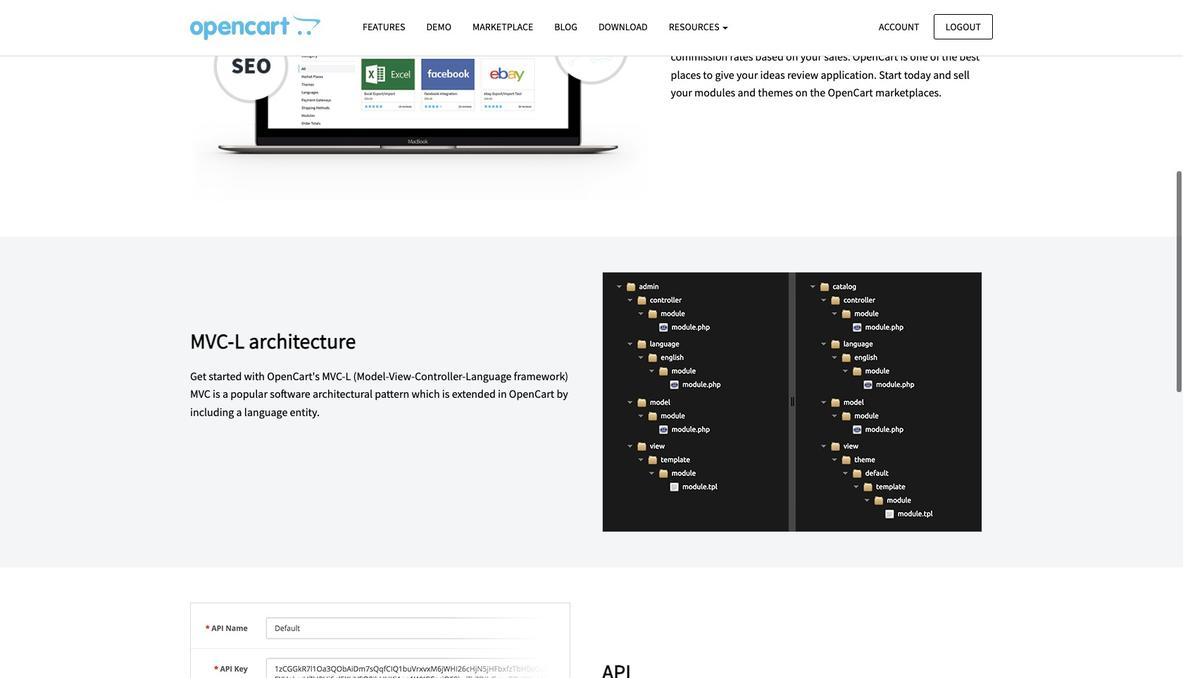 Task type: locate. For each thing, give the bounding box(es) containing it.
competitive
[[914, 31, 970, 45]]

by
[[557, 387, 568, 401]]

provided
[[713, 13, 755, 27]]

features
[[363, 20, 405, 33]]

mvc- up architectural
[[322, 369, 346, 383]]

on
[[959, 13, 971, 27], [786, 49, 798, 64], [796, 85, 808, 100]]

your down rates
[[737, 67, 758, 82]]

is down controller-
[[442, 387, 450, 401]]

rates
[[730, 49, 753, 64]]

no
[[819, 31, 831, 45]]

the down review
[[810, 85, 826, 100]]

and
[[813, 13, 831, 27], [894, 31, 912, 45], [933, 67, 952, 82], [738, 85, 756, 100]]

mvc- inside "get started with opencart's mvc-l (model-view-controller-language framework) mvc is a popular software architectural pattern which is extended in opencart by including a language entity."
[[322, 369, 346, 383]]

give
[[715, 67, 735, 82]]

l up started
[[234, 327, 245, 354]]

marketplace
[[473, 20, 533, 33]]

demo link
[[416, 15, 462, 40]]

1 vertical spatial a
[[236, 405, 242, 419]]

get
[[190, 369, 206, 383]]

2 vertical spatial on
[[796, 85, 808, 100]]

marketplace link
[[462, 15, 544, 40]]

mvc-l architecture image
[[602, 272, 983, 532]]

0 horizontal spatial is
[[213, 387, 220, 401]]

account link
[[867, 14, 932, 39]]

ideas
[[760, 67, 785, 82]]

1 vertical spatial your
[[737, 67, 758, 82]]

1 vertical spatial l
[[346, 369, 351, 383]]

the
[[974, 13, 989, 27], [942, 49, 958, 64], [810, 85, 826, 100]]

a down popular
[[236, 405, 242, 419]]

1 vertical spatial mvc-
[[322, 369, 346, 383]]

000
[[794, 13, 810, 27]]

opencart down framework)
[[509, 387, 555, 401]]

a down started
[[223, 387, 228, 401]]

&
[[912, 13, 919, 27]]

the right of
[[942, 49, 958, 64]]

resources
[[669, 20, 722, 33]]

mvc
[[190, 387, 211, 401]]

1 vertical spatial themes
[[758, 85, 793, 100]]

is inside we have provided over 13 000 and more extensions & themes on the opencart marketplace, little or no bureaucracy and competitive commission rates based on your sales. opencart is one of the best places to give your ideas review application. start today and sell your modules and themes on the opencart marketplaces.
[[901, 49, 908, 64]]

and up 'no'
[[813, 13, 831, 27]]

on up competitive
[[959, 13, 971, 27]]

blog link
[[544, 15, 588, 40]]

l inside "get started with opencart's mvc-l (model-view-controller-language framework) mvc is a popular software architectural pattern which is extended in opencart by including a language entity."
[[346, 369, 351, 383]]

marketplace for third-party extensions image
[[190, 0, 650, 201]]

pattern
[[375, 387, 409, 401]]

view-
[[389, 369, 415, 383]]

opencart down bureaucracy
[[853, 49, 898, 64]]

bureaucracy
[[833, 31, 891, 45]]

we have provided over 13 000 and more extensions & themes on the opencart marketplace, little or no bureaucracy and competitive commission rates based on your sales. opencart is one of the best places to give your ideas review application. start today and sell your modules and themes on the opencart marketplaces.
[[671, 13, 989, 100]]

on down the little on the right top of the page
[[786, 49, 798, 64]]

which
[[412, 387, 440, 401]]

1 horizontal spatial mvc-
[[322, 369, 346, 383]]

places
[[671, 67, 701, 82]]

marketplaces.
[[876, 85, 942, 100]]

or
[[806, 31, 816, 45]]

and up one
[[894, 31, 912, 45]]

1 horizontal spatial l
[[346, 369, 351, 383]]

2 horizontal spatial the
[[974, 13, 989, 27]]

opencart
[[671, 31, 716, 45], [853, 49, 898, 64], [828, 85, 873, 100], [509, 387, 555, 401]]

themes down ideas
[[758, 85, 793, 100]]

your down or
[[801, 49, 822, 64]]

resources link
[[658, 15, 739, 40]]

language
[[244, 405, 288, 419]]

is left one
[[901, 49, 908, 64]]

0 vertical spatial themes
[[922, 13, 957, 27]]

your
[[801, 49, 822, 64], [737, 67, 758, 82], [671, 85, 692, 100]]

get started with opencart's mvc-l (model-view-controller-language framework) mvc is a popular software architectural pattern which is extended in opencart by including a language entity.
[[190, 369, 569, 419]]

software
[[270, 387, 311, 401]]

mvc-
[[190, 327, 234, 354], [322, 369, 346, 383]]

0 vertical spatial a
[[223, 387, 228, 401]]

0 horizontal spatial l
[[234, 327, 245, 354]]

modules
[[695, 85, 736, 100]]

opencart inside "get started with opencart's mvc-l (model-view-controller-language framework) mvc is a popular software architectural pattern which is extended in opencart by including a language entity."
[[509, 387, 555, 401]]

0 vertical spatial on
[[959, 13, 971, 27]]

on down review
[[796, 85, 808, 100]]

0 vertical spatial l
[[234, 327, 245, 354]]

is
[[901, 49, 908, 64], [213, 387, 220, 401], [442, 387, 450, 401]]

download link
[[588, 15, 658, 40]]

a
[[223, 387, 228, 401], [236, 405, 242, 419]]

is right mvc
[[213, 387, 220, 401]]

the up best
[[974, 13, 989, 27]]

l up architectural
[[346, 369, 351, 383]]

blog
[[555, 20, 578, 33]]

1 horizontal spatial is
[[442, 387, 450, 401]]

commission
[[671, 49, 728, 64]]

your down 'places'
[[671, 85, 692, 100]]

0 vertical spatial your
[[801, 49, 822, 64]]

1 vertical spatial the
[[942, 49, 958, 64]]

2 horizontal spatial is
[[901, 49, 908, 64]]

marketplace,
[[719, 31, 780, 45]]

l
[[234, 327, 245, 354], [346, 369, 351, 383]]

features link
[[352, 15, 416, 40]]

1 horizontal spatial the
[[942, 49, 958, 64]]

themes
[[922, 13, 957, 27], [758, 85, 793, 100]]

mvc- up started
[[190, 327, 234, 354]]

architectural
[[313, 387, 373, 401]]

2 vertical spatial your
[[671, 85, 692, 100]]

0 horizontal spatial the
[[810, 85, 826, 100]]

themes up competitive
[[922, 13, 957, 27]]

0 horizontal spatial themes
[[758, 85, 793, 100]]

0 vertical spatial mvc-
[[190, 327, 234, 354]]

start
[[879, 67, 902, 82]]



Task type: vqa. For each thing, say whether or not it's contained in the screenshot.
0
no



Task type: describe. For each thing, give the bounding box(es) containing it.
based
[[756, 49, 784, 64]]

mvc-l architecture
[[190, 327, 356, 354]]

application.
[[821, 67, 877, 82]]

logout link
[[934, 14, 993, 39]]

popular
[[230, 387, 268, 401]]

2 horizontal spatial your
[[801, 49, 822, 64]]

to
[[703, 67, 713, 82]]

0 horizontal spatial a
[[223, 387, 228, 401]]

one
[[910, 49, 928, 64]]

0 vertical spatial the
[[974, 13, 989, 27]]

entity.
[[290, 405, 320, 419]]

today
[[904, 67, 931, 82]]

sales.
[[824, 49, 851, 64]]

(model-
[[353, 369, 389, 383]]

language
[[466, 369, 512, 383]]

1 horizontal spatial your
[[737, 67, 758, 82]]

controller-
[[415, 369, 466, 383]]

opencart's
[[267, 369, 320, 383]]

we
[[671, 13, 685, 27]]

1 horizontal spatial themes
[[922, 13, 957, 27]]

demo
[[427, 20, 452, 33]]

sell
[[954, 67, 970, 82]]

and left sell on the right of page
[[933, 67, 952, 82]]

opencart down application. at top right
[[828, 85, 873, 100]]

of
[[930, 49, 940, 64]]

extensions
[[860, 13, 910, 27]]

architecture
[[249, 327, 356, 354]]

13
[[780, 13, 791, 27]]

framework)
[[514, 369, 569, 383]]

have
[[688, 13, 710, 27]]

opencart down have
[[671, 31, 716, 45]]

little
[[783, 31, 804, 45]]

account
[[879, 20, 920, 33]]

review
[[788, 67, 819, 82]]

extended
[[452, 387, 496, 401]]

opencart - features image
[[190, 15, 321, 40]]

logout
[[946, 20, 981, 33]]

api image
[[190, 603, 571, 678]]

and right the modules
[[738, 85, 756, 100]]

best
[[960, 49, 980, 64]]

in
[[498, 387, 507, 401]]

more
[[833, 13, 858, 27]]

2 vertical spatial the
[[810, 85, 826, 100]]

including
[[190, 405, 234, 419]]

0 horizontal spatial mvc-
[[190, 327, 234, 354]]

with
[[244, 369, 265, 383]]

over
[[757, 13, 778, 27]]

1 horizontal spatial a
[[236, 405, 242, 419]]

download
[[599, 20, 648, 33]]

0 horizontal spatial your
[[671, 85, 692, 100]]

1 vertical spatial on
[[786, 49, 798, 64]]

started
[[209, 369, 242, 383]]



